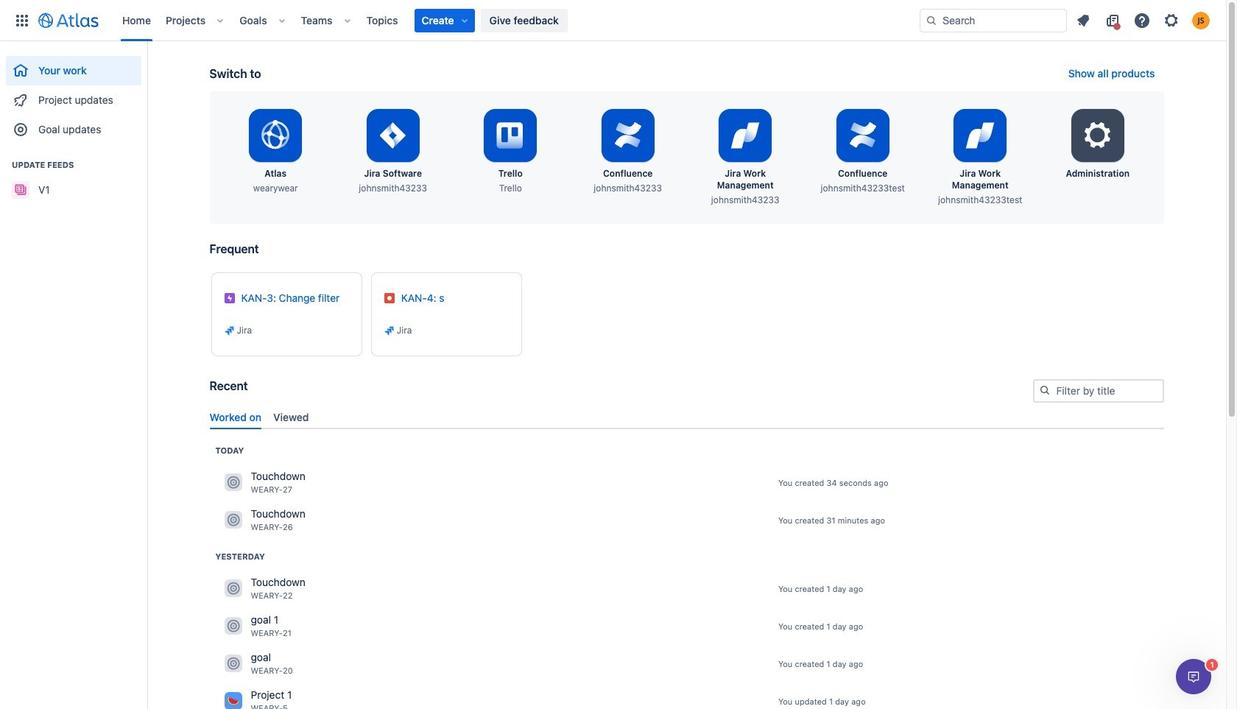 Task type: locate. For each thing, give the bounding box(es) containing it.
group
[[6, 41, 141, 149], [6, 144, 141, 209]]

settings image
[[1081, 118, 1116, 153]]

2 vertical spatial townsquare image
[[224, 655, 242, 673]]

help image
[[1134, 11, 1151, 29]]

switch to... image
[[13, 11, 31, 29]]

jira image
[[224, 325, 235, 337], [224, 325, 235, 337], [384, 325, 395, 337]]

1 vertical spatial townsquare image
[[224, 618, 242, 635]]

1 heading from the top
[[215, 445, 244, 457]]

0 vertical spatial townsquare image
[[224, 512, 242, 529]]

notifications image
[[1075, 11, 1093, 29]]

3 townsquare image from the top
[[224, 655, 242, 673]]

townsquare image
[[224, 512, 242, 529], [224, 618, 242, 635], [224, 693, 242, 709]]

None search field
[[920, 8, 1067, 32]]

2 vertical spatial townsquare image
[[224, 693, 242, 709]]

search image
[[1039, 385, 1051, 396]]

tab list
[[204, 405, 1170, 429]]

townsquare image
[[224, 474, 242, 492], [224, 580, 242, 598], [224, 655, 242, 673]]

1 townsquare image from the top
[[224, 474, 242, 492]]

heading for 2nd townsquare image from the bottom of the page
[[215, 551, 265, 563]]

account image
[[1193, 11, 1210, 29]]

1 vertical spatial heading
[[215, 551, 265, 563]]

townsquare image for heading related to 1st townsquare image from the top of the page
[[224, 474, 242, 492]]

1 group from the top
[[6, 41, 141, 149]]

0 vertical spatial heading
[[215, 445, 244, 457]]

townsquare image for heading related to 2nd townsquare image from the bottom of the page
[[224, 580, 242, 598]]

2 heading from the top
[[215, 551, 265, 563]]

1 vertical spatial townsquare image
[[224, 580, 242, 598]]

dialog
[[1177, 659, 1212, 695]]

heading
[[215, 445, 244, 457], [215, 551, 265, 563]]

banner
[[0, 0, 1227, 41]]

2 townsquare image from the top
[[224, 580, 242, 598]]

0 vertical spatial townsquare image
[[224, 474, 242, 492]]



Task type: vqa. For each thing, say whether or not it's contained in the screenshot.
the bottom townsquare icon
yes



Task type: describe. For each thing, give the bounding box(es) containing it.
Filter by title field
[[1035, 381, 1163, 402]]

1 townsquare image from the top
[[224, 512, 242, 529]]

2 group from the top
[[6, 144, 141, 209]]

top element
[[9, 0, 920, 41]]

3 townsquare image from the top
[[224, 693, 242, 709]]

settings image
[[1163, 11, 1181, 29]]

Search field
[[920, 8, 1067, 32]]

2 townsquare image from the top
[[224, 618, 242, 635]]

search image
[[926, 14, 938, 26]]

heading for 1st townsquare image from the top of the page
[[215, 445, 244, 457]]

jira image
[[384, 325, 395, 337]]



